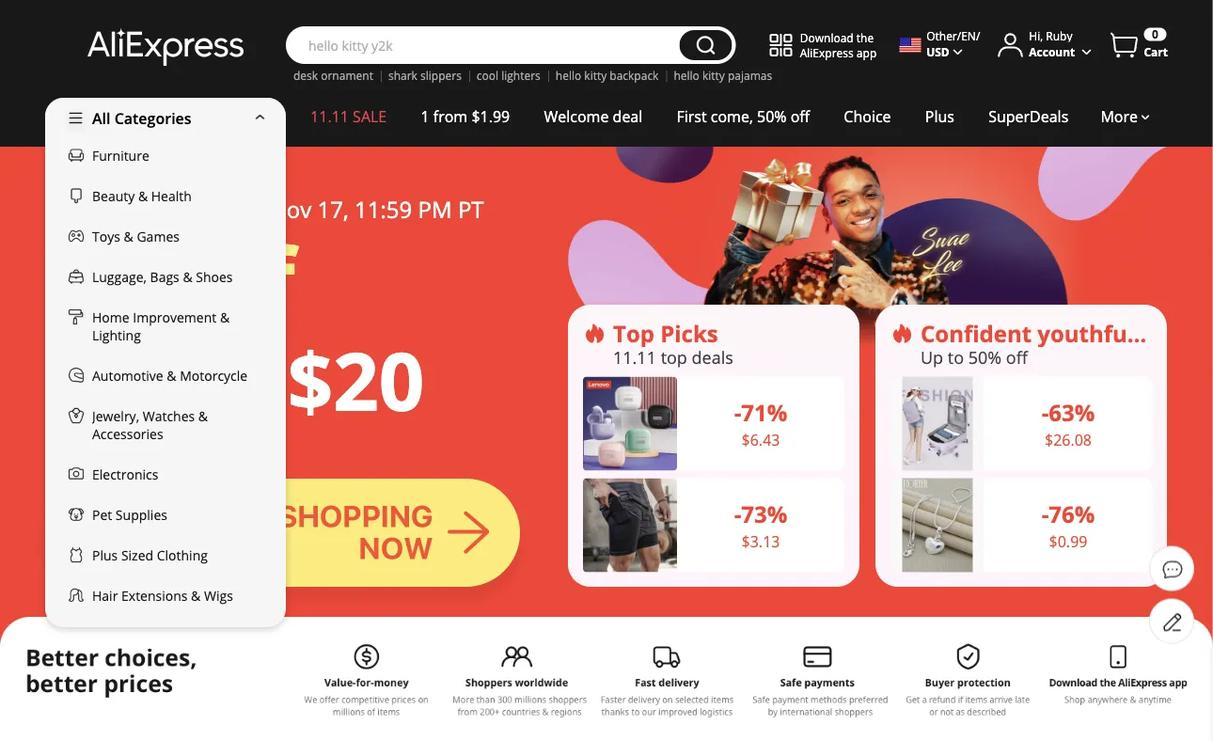 Task type: describe. For each thing, give the bounding box(es) containing it.
hello kitty pajamas link
[[674, 68, 773, 83]]

cart
[[1144, 44, 1168, 60]]

up
[[921, 346, 944, 369]]

$16
[[89, 433, 115, 453]]

furniture link
[[45, 135, 286, 176]]

home
[[92, 309, 130, 326]]

nov
[[270, 194, 312, 224]]

71%
[[742, 397, 788, 428]]

pet supplies link
[[45, 495, 286, 535]]

50% for come,
[[757, 106, 787, 127]]

all categories
[[92, 108, 192, 128]]

& up watches
[[167, 367, 176, 385]]

& inside jewelry, watches & accessories
[[198, 407, 208, 425]]

$20
[[288, 326, 425, 435]]

desk ornament link
[[294, 68, 373, 83]]

toys & games
[[92, 228, 180, 246]]

home improvement & lighting link
[[45, 297, 286, 356]]

first
[[677, 106, 707, 127]]

product image image for -76%
[[903, 478, 973, 572]]

plus for plus sized clothing
[[92, 547, 118, 564]]

electronics link
[[45, 454, 286, 495]]

hello kitty backpack
[[556, 68, 659, 83]]

11:59
[[355, 194, 412, 224]]

aliexpress
[[800, 44, 854, 60]]

choice
[[844, 106, 892, 127]]

icon image for top
[[583, 322, 606, 345]]

automotive
[[92, 367, 163, 385]]

$3.13
[[742, 531, 780, 552]]

styles
[[1141, 318, 1206, 349]]

motorcycle
[[180, 367, 248, 385]]

0 horizontal spatial off
[[170, 217, 295, 339]]

youthful
[[1038, 318, 1135, 349]]

hair extensions & wigs
[[92, 587, 233, 605]]

- for 76%
[[1042, 499, 1049, 530]]

choice link
[[827, 98, 909, 135]]

hello for hello kitty pajamas
[[674, 68, 700, 83]]

pajamas
[[728, 68, 773, 83]]

superdeals
[[989, 106, 1069, 127]]

more
[[1101, 106, 1138, 127]]

beauty & health link
[[45, 176, 286, 216]]

beauty & health
[[92, 187, 192, 205]]

$4
[[45, 217, 147, 339]]

welcome deal link
[[527, 98, 660, 135]]

& right toys
[[124, 228, 133, 246]]

order
[[147, 433, 188, 453]]

picks
[[661, 318, 719, 349]]

clothing
[[157, 547, 208, 564]]

bags
[[150, 268, 179, 286]]

1 from $1.99 link
[[404, 98, 527, 135]]

every $20 ( max $16 per order )
[[45, 326, 425, 453]]

-76% $0.99
[[1042, 499, 1095, 552]]

ruby
[[1046, 28, 1073, 44]]

every
[[45, 326, 267, 435]]

plus sized clothing link
[[45, 535, 286, 576]]

(
[[45, 433, 50, 453]]

$1.99
[[472, 106, 510, 127]]

kitty for pajamas
[[703, 68, 725, 83]]

backpack
[[610, 68, 659, 83]]

top
[[613, 318, 655, 349]]

76%
[[1049, 499, 1095, 530]]

superdeals link
[[972, 98, 1086, 135]]

17,
[[317, 194, 349, 224]]

plus for plus
[[926, 106, 955, 127]]

- for 73%
[[734, 499, 742, 530]]

1 from $1.99
[[421, 106, 510, 127]]

hi,
[[1030, 28, 1043, 44]]

-73% $3.13
[[734, 499, 788, 552]]

1
[[421, 106, 430, 127]]

accessories
[[92, 425, 163, 443]]

& inside home improvement & lighting
[[220, 309, 230, 326]]

games
[[137, 228, 180, 246]]

app
[[857, 44, 877, 60]]

automotive & motorcycle link
[[45, 356, 286, 396]]

desk ornament
[[294, 68, 373, 83]]

watches
[[143, 407, 195, 425]]

pet supplies
[[92, 506, 167, 524]]

first come, 50% off
[[677, 106, 810, 127]]

electronics
[[92, 466, 158, 484]]

first come, 50% off link
[[660, 98, 827, 135]]

jewelry, watches & accessories
[[92, 407, 208, 443]]

icon image for confident
[[891, 322, 914, 345]]

download the aliexpress app
[[800, 29, 877, 60]]

jewelry,
[[92, 407, 139, 425]]

hello for hello kitty backpack
[[556, 68, 582, 83]]

$26.08
[[1045, 430, 1092, 450]]



Task type: vqa. For each thing, say whether or not it's contained in the screenshot.
PT
yes



Task type: locate. For each thing, give the bounding box(es) containing it.
& left wigs in the left of the page
[[191, 587, 201, 605]]

luggage,
[[92, 268, 147, 286]]

)
[[191, 433, 196, 453]]

& down shoes
[[220, 309, 230, 326]]

hello kitty backpack link
[[556, 68, 659, 83]]

11.11 left sale
[[311, 106, 349, 127]]

come,
[[711, 106, 753, 127]]

kitty left pajamas
[[703, 68, 725, 83]]

deals
[[692, 346, 734, 369]]

0 horizontal spatial 50%
[[757, 106, 787, 127]]

wigs
[[204, 587, 233, 605]]

0 vertical spatial off
[[791, 106, 810, 127]]

the
[[857, 29, 874, 45]]

1 horizontal spatial plus
[[926, 106, 955, 127]]

$0.99
[[1050, 531, 1088, 552]]

lighting
[[92, 326, 141, 344]]

welcome
[[544, 106, 609, 127]]

1 horizontal spatial hello
[[674, 68, 700, 83]]

other/
[[927, 28, 962, 44]]

- inside -76% $0.99
[[1042, 499, 1049, 530]]

home improvement & lighting
[[92, 309, 230, 344]]

1 vertical spatial 50%
[[969, 346, 1002, 369]]

11.11 sale
[[311, 106, 387, 127]]

50% inside 'link'
[[757, 106, 787, 127]]

cool
[[477, 68, 499, 83]]

1 horizontal spatial 50%
[[969, 346, 1002, 369]]

1 horizontal spatial kitty
[[703, 68, 725, 83]]

& right bags
[[183, 268, 193, 286]]

shark slippers
[[388, 68, 462, 83]]

0 horizontal spatial kitty
[[585, 68, 607, 83]]

1 horizontal spatial 11.11
[[613, 346, 657, 369]]

63%
[[1049, 397, 1095, 428]]

plus
[[926, 106, 955, 127], [92, 547, 118, 564]]

1 icon image from the left
[[583, 322, 606, 345]]

11.11 sale link
[[294, 98, 404, 135]]

- for 71%
[[734, 397, 742, 428]]

73%
[[742, 499, 788, 530]]

1 vertical spatial plus
[[92, 547, 118, 564]]

11.11 for 11.11 top deals
[[613, 346, 657, 369]]

off for first come, 50% off
[[791, 106, 810, 127]]

luggage, bags & shoes link
[[45, 257, 286, 297]]

icon image
[[583, 322, 606, 345], [891, 322, 914, 345]]

0
[[1153, 26, 1159, 42]]

improvement
[[133, 309, 217, 326]]

11.11
[[311, 106, 349, 127], [613, 346, 657, 369]]

plus inside 'link'
[[926, 106, 955, 127]]

11.11 left top
[[613, 346, 657, 369]]

per
[[119, 433, 143, 453]]

1 vertical spatial off
[[170, 217, 295, 339]]

$6.43
[[742, 430, 780, 450]]

icon image left top
[[583, 322, 606, 345]]

icon image left confident on the top of page
[[891, 322, 914, 345]]

0 vertical spatial plus
[[926, 106, 955, 127]]

& left "health" in the left of the page
[[138, 187, 148, 205]]

2 hello from the left
[[674, 68, 700, 83]]

confident
[[921, 318, 1032, 349]]

1 kitty from the left
[[585, 68, 607, 83]]

11.11 for 11.11 sale
[[311, 106, 349, 127]]

deal
[[613, 106, 643, 127]]

0 horizontal spatial plus
[[92, 547, 118, 564]]

categories
[[114, 108, 192, 128]]

ornament
[[321, 68, 373, 83]]

0 horizontal spatial icon image
[[583, 322, 606, 345]]

luggage, bags & shoes
[[92, 268, 233, 286]]

2 icon image from the left
[[891, 322, 914, 345]]

automotive & motorcycle
[[92, 367, 248, 385]]

confident youthful styles
[[921, 318, 1206, 349]]

hair
[[92, 587, 118, 605]]

0 vertical spatial 11.11
[[311, 106, 349, 127]]

lighters
[[502, 68, 541, 83]]

shark slippers link
[[388, 68, 462, 83]]

kitty left backpack
[[585, 68, 607, 83]]

- inside -63% $26.08
[[1042, 397, 1049, 428]]

sized
[[121, 547, 153, 564]]

11.11 top deals
[[613, 346, 734, 369]]

hello up welcome
[[556, 68, 582, 83]]

1 hello from the left
[[556, 68, 582, 83]]

product image image for -71%
[[583, 377, 677, 471]]

other/ en /
[[927, 28, 981, 44]]

plus left sized
[[92, 547, 118, 564]]

-63% $26.08
[[1042, 397, 1095, 450]]

50% right to in the right of the page
[[969, 346, 1002, 369]]

product image image for -73%
[[583, 478, 677, 572]]

1 vertical spatial 11.11
[[613, 346, 657, 369]]

off for up to 50% off
[[1006, 346, 1028, 369]]

sale
[[353, 106, 387, 127]]

-71% $6.43
[[734, 397, 788, 450]]

1 horizontal spatial icon image
[[891, 322, 914, 345]]

pm
[[418, 194, 452, 224]]

2 vertical spatial off
[[1006, 346, 1028, 369]]

off inside 'link'
[[791, 106, 810, 127]]

hello up first
[[674, 68, 700, 83]]

& right watches
[[198, 407, 208, 425]]

top picks
[[613, 318, 719, 349]]

kitty for backpack
[[585, 68, 607, 83]]

cool lighters link
[[477, 68, 541, 83]]

health
[[151, 187, 192, 205]]

pt
[[458, 194, 484, 224]]

plus link
[[909, 98, 972, 135]]

0 cart
[[1144, 26, 1168, 60]]

0 horizontal spatial hello
[[556, 68, 582, 83]]

- for 63%
[[1042, 397, 1049, 428]]

pet
[[92, 506, 112, 524]]

up to 50% off
[[921, 346, 1028, 369]]

toys
[[92, 228, 120, 246]]

- inside -73% $3.13
[[734, 499, 742, 530]]

hello kitty y2k text field
[[299, 36, 671, 55]]

extensions
[[121, 587, 188, 605]]

shoes
[[196, 268, 233, 286]]

0 vertical spatial 50%
[[757, 106, 787, 127]]

product image image
[[583, 377, 677, 471], [903, 377, 973, 471], [583, 478, 677, 572], [903, 478, 973, 572]]

None button
[[680, 30, 733, 60]]

2 kitty from the left
[[703, 68, 725, 83]]

shark
[[388, 68, 418, 83]]

jewelry, watches & accessories link
[[45, 396, 286, 454]]

from
[[433, 106, 468, 127]]

50% right come,
[[757, 106, 787, 127]]

50%
[[757, 106, 787, 127], [969, 346, 1002, 369]]

download
[[800, 29, 854, 45]]

beauty
[[92, 187, 135, 205]]

1 horizontal spatial off
[[791, 106, 810, 127]]

- inside '-71% $6.43'
[[734, 397, 742, 428]]

cool lighters
[[477, 68, 541, 83]]

0 horizontal spatial 11.11
[[311, 106, 349, 127]]

2 horizontal spatial off
[[1006, 346, 1028, 369]]

50% for to
[[969, 346, 1002, 369]]

plus down usd
[[926, 106, 955, 127]]

product image image for -63%
[[903, 377, 973, 471]]

hello kitty pajamas
[[674, 68, 773, 83]]

hi, ruby
[[1030, 28, 1073, 44]]

hello
[[556, 68, 582, 83], [674, 68, 700, 83]]



